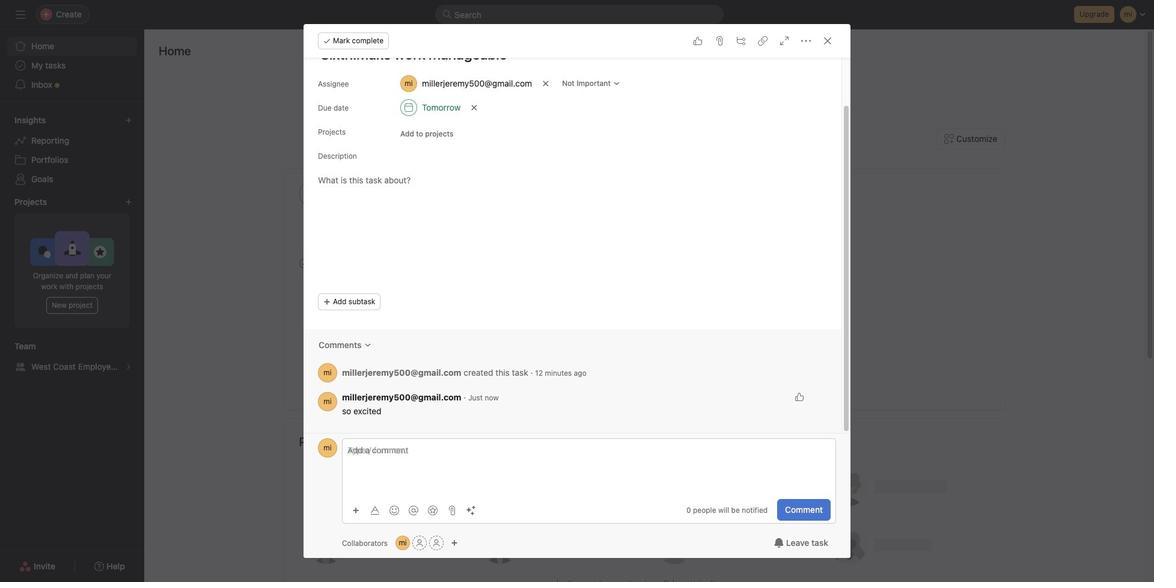 Task type: locate. For each thing, give the bounding box(es) containing it.
emoji image
[[390, 506, 399, 515]]

insights element
[[0, 109, 144, 191]]

mark complete image
[[297, 256, 311, 271]]

0 likes. click to like this task comment image
[[795, 392, 805, 402]]

list item
[[670, 211, 700, 241]]

1 open user profile image from the top
[[318, 363, 337, 383]]

open user profile image
[[318, 363, 337, 383], [318, 392, 337, 411]]

sixth:make work manageable dialog
[[304, 7, 851, 558]]

ai assist options (upgrade) image
[[467, 506, 476, 515]]

clear due date image
[[471, 104, 478, 111]]

main content
[[304, 7, 842, 433]]

0 vertical spatial open user profile image
[[318, 363, 337, 383]]

remove assignee image
[[543, 80, 550, 87]]

toolbar
[[348, 501, 482, 519]]

1 vertical spatial open user profile image
[[318, 392, 337, 411]]

more actions for this task image
[[802, 36, 811, 46]]

add or remove collaborators image
[[451, 540, 458, 547]]

Mark complete checkbox
[[297, 256, 311, 271]]

teams element
[[0, 336, 144, 379]]

comments image
[[364, 342, 371, 349]]

attachments: add a file to this task,  sixth:make work manageable image
[[715, 36, 725, 46]]

prominent image
[[443, 10, 452, 19]]

full screen image
[[780, 36, 790, 46]]



Task type: vqa. For each thing, say whether or not it's contained in the screenshot.
At Mention image
yes



Task type: describe. For each thing, give the bounding box(es) containing it.
add profile photo image
[[299, 179, 328, 208]]

copy task link image
[[758, 36, 768, 46]]

global element
[[0, 29, 144, 102]]

2 open user profile image from the top
[[318, 392, 337, 411]]

hide sidebar image
[[16, 10, 25, 19]]

main content inside sixth:make work manageable dialog
[[304, 7, 842, 433]]

insert an object image
[[352, 507, 360, 514]]

add subtask image
[[737, 36, 746, 46]]

attach a file or paste an image image
[[447, 506, 457, 515]]

close task pane image
[[823, 36, 833, 46]]

0 likes. click to like this task image
[[693, 36, 703, 46]]

add or remove collaborators image
[[396, 536, 410, 550]]

projects element
[[0, 191, 144, 336]]

formatting image
[[370, 506, 380, 515]]

appreciations image
[[428, 506, 438, 515]]

at mention image
[[409, 506, 419, 515]]

open user profile image
[[318, 438, 337, 458]]

toolbar inside sixth:make work manageable dialog
[[348, 501, 482, 519]]



